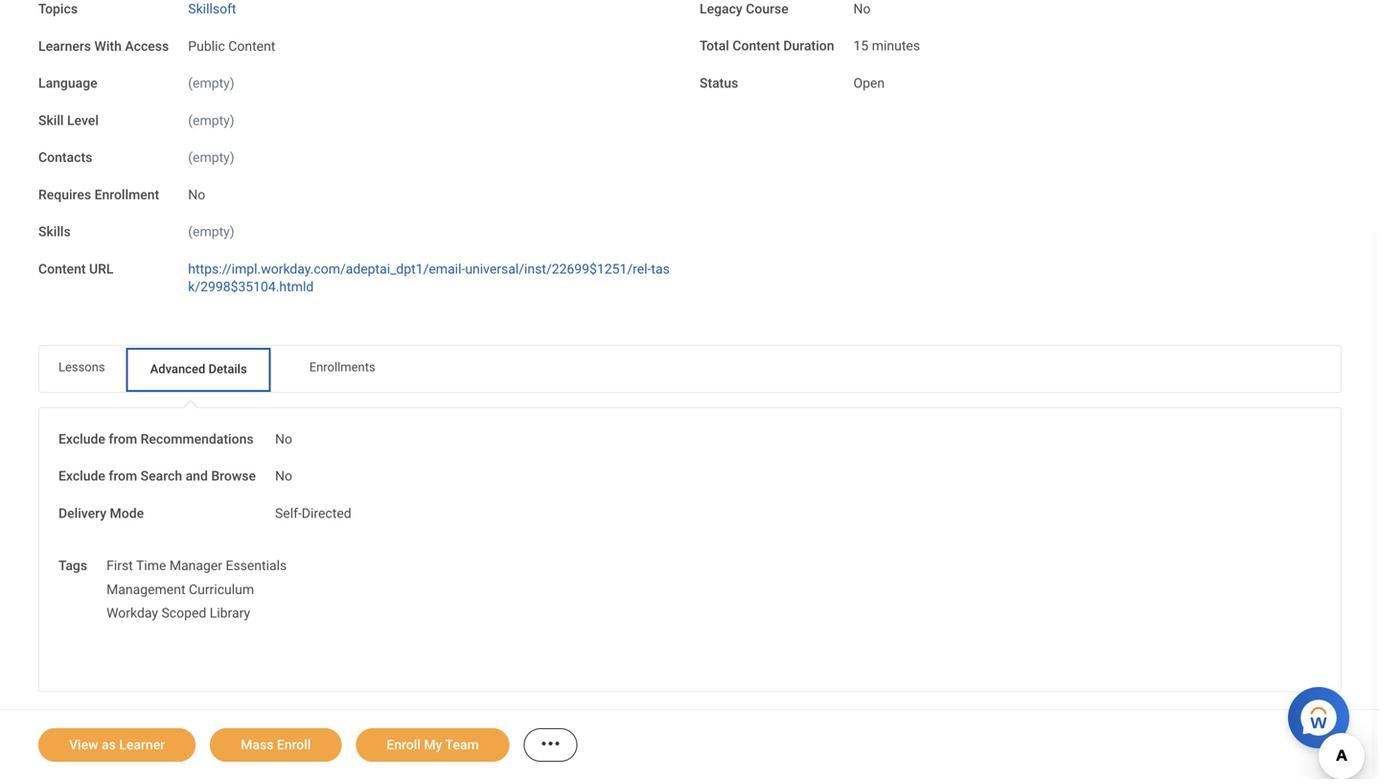 Task type: describe. For each thing, give the bounding box(es) containing it.
workday
[[107, 606, 158, 622]]

from for recommendations
[[109, 432, 137, 448]]

minutes
[[872, 39, 920, 54]]

first time manager essentials
[[107, 559, 287, 574]]

view as learner button
[[38, 729, 196, 762]]

learner
[[119, 737, 165, 753]]

https://impl.workday.com/adeptai_dpt1/email-
[[188, 262, 465, 277]]

https://impl.workday.com/adeptai_dpt1/email-universal/inst/22699$1251/rel-tas k/2998$35104.htmld
[[188, 262, 670, 295]]

self-
[[275, 506, 302, 522]]

public content
[[188, 39, 276, 54]]

no for requires enrollment
[[188, 187, 205, 203]]

library
[[210, 606, 250, 622]]

management curriculum element
[[107, 578, 254, 598]]

public
[[188, 39, 225, 54]]

open
[[854, 76, 885, 92]]

topics
[[38, 1, 78, 17]]

https://impl.workday.com/adeptai_dpt1/email-universal/inst/22699$1251/rel-tas k/2998$35104.htmld link
[[188, 258, 670, 295]]

delivery
[[58, 506, 106, 522]]

browse
[[211, 469, 256, 485]]

first
[[107, 559, 133, 574]]

duration
[[784, 39, 835, 54]]

tags
[[58, 559, 87, 574]]

team
[[445, 737, 479, 753]]

mass enroll
[[241, 737, 311, 753]]

management curriculum
[[107, 582, 254, 598]]

delivery mode
[[58, 506, 144, 522]]

exclude from search and browse
[[58, 469, 256, 485]]

manager
[[170, 559, 222, 574]]

advanced details
[[150, 362, 247, 377]]

skillsoft link
[[188, 0, 236, 17]]

access
[[125, 39, 169, 54]]

time
[[136, 559, 166, 574]]

enrollment
[[95, 187, 159, 203]]

from for search
[[109, 469, 137, 485]]

view as learner
[[69, 737, 165, 753]]

legacy
[[700, 1, 743, 17]]

workday scoped library element
[[107, 602, 250, 622]]

as
[[102, 737, 116, 753]]

open element
[[854, 72, 885, 92]]

total content duration
[[700, 39, 835, 54]]

mass enroll button
[[210, 729, 342, 762]]

learners with access
[[38, 39, 169, 54]]

recommendations
[[141, 432, 254, 448]]

0 horizontal spatial content
[[38, 262, 86, 277]]

enroll my team button
[[356, 729, 510, 762]]

exclude for exclude from recommendations
[[58, 432, 105, 448]]

details
[[209, 362, 247, 377]]

course
[[746, 1, 789, 17]]

level
[[67, 113, 99, 129]]

learners
[[38, 39, 91, 54]]

self-directed element
[[275, 502, 352, 522]]

contacts
[[38, 150, 92, 166]]

requires
[[38, 187, 91, 203]]



Task type: locate. For each thing, give the bounding box(es) containing it.
enrollments
[[309, 360, 376, 375]]

my
[[424, 737, 442, 753]]

skillsoft
[[188, 1, 236, 17]]

from
[[109, 432, 137, 448], [109, 469, 137, 485]]

content
[[733, 39, 780, 54], [228, 39, 276, 54], [38, 262, 86, 277]]

curriculum
[[189, 582, 254, 598]]

search
[[141, 469, 182, 485]]

workday scoped library
[[107, 606, 250, 622]]

with
[[94, 39, 122, 54]]

total
[[700, 39, 729, 54]]

no right enrollment
[[188, 187, 205, 203]]

15
[[854, 39, 869, 54]]

15 minutes
[[854, 39, 920, 54]]

2 enroll from the left
[[387, 737, 421, 753]]

from up the mode
[[109, 469, 137, 485]]

1 vertical spatial exclude
[[58, 469, 105, 485]]

lessons
[[58, 360, 105, 375]]

no
[[854, 1, 871, 17], [188, 187, 205, 203], [275, 432, 292, 448], [275, 469, 292, 485]]

(empty)
[[188, 76, 235, 92], [188, 113, 235, 129], [188, 150, 235, 166], [188, 224, 235, 240]]

skill level
[[38, 113, 99, 129]]

tab list containing lessons
[[39, 346, 1341, 394]]

1 enroll from the left
[[277, 737, 311, 753]]

3 (empty) from the top
[[188, 150, 235, 166]]

1 horizontal spatial enroll
[[387, 737, 421, 753]]

from up exclude from search and browse
[[109, 432, 137, 448]]

no up self-
[[275, 469, 292, 485]]

no for legacy course
[[854, 1, 871, 17]]

management
[[107, 582, 186, 598]]

view
[[69, 737, 98, 753]]

enroll inside mass enroll button
[[277, 737, 311, 753]]

1 from from the top
[[109, 432, 137, 448]]

content down course
[[733, 39, 780, 54]]

mode
[[110, 506, 144, 522]]

essentials
[[226, 559, 287, 574]]

universal/inst/22699$1251/rel-
[[465, 262, 651, 277]]

content for total
[[733, 39, 780, 54]]

total content duration element
[[854, 27, 920, 56]]

1 vertical spatial from
[[109, 469, 137, 485]]

1 horizontal spatial content
[[228, 39, 276, 54]]

exclude
[[58, 432, 105, 448], [58, 469, 105, 485]]

2 (empty) from the top
[[188, 113, 235, 129]]

no for exclude from search and browse
[[275, 469, 292, 485]]

status
[[700, 76, 739, 92]]

workday assistant region
[[1289, 680, 1358, 749]]

0 horizontal spatial enroll
[[277, 737, 311, 753]]

exclude up delivery
[[58, 469, 105, 485]]

enroll right "mass" at bottom left
[[277, 737, 311, 753]]

tab list
[[39, 346, 1341, 394]]

1 (empty) from the top
[[188, 76, 235, 92]]

2 horizontal spatial content
[[733, 39, 780, 54]]

enroll inside enroll my team button
[[387, 737, 421, 753]]

(empty) for language
[[188, 76, 235, 92]]

1 exclude from the top
[[58, 432, 105, 448]]

enroll
[[277, 737, 311, 753], [387, 737, 421, 753]]

mass
[[241, 737, 274, 753]]

content for public
[[228, 39, 276, 54]]

learners with access element
[[188, 27, 276, 56]]

requires enrollment element
[[188, 176, 205, 204]]

(empty) for skill level
[[188, 113, 235, 129]]

exclude down lessons on the top
[[58, 432, 105, 448]]

exclude from recommendations element
[[275, 420, 292, 449]]

content down skills
[[38, 262, 86, 277]]

self-directed
[[275, 506, 352, 522]]

no for exclude from recommendations
[[275, 432, 292, 448]]

enroll my team
[[387, 737, 479, 753]]

related actions image
[[539, 733, 563, 756]]

legacy course
[[700, 1, 789, 17]]

2 exclude from the top
[[58, 469, 105, 485]]

k/2998$35104.htmld
[[188, 280, 314, 295]]

first time manager essentials element
[[107, 555, 287, 574]]

exclude from search and browse element
[[275, 457, 292, 486]]

directed
[[302, 506, 352, 522]]

4 (empty) from the top
[[188, 224, 235, 240]]

0 vertical spatial from
[[109, 432, 137, 448]]

skill
[[38, 113, 64, 129]]

url
[[89, 262, 114, 277]]

no up '15'
[[854, 1, 871, 17]]

advanced
[[150, 362, 205, 377]]

language
[[38, 76, 97, 92]]

0 vertical spatial exclude
[[58, 432, 105, 448]]

enroll left my
[[387, 737, 421, 753]]

(empty) for skills
[[188, 224, 235, 240]]

exclude for exclude from search and browse
[[58, 469, 105, 485]]

(empty) for contacts
[[188, 150, 235, 166]]

items selected list
[[107, 555, 318, 623]]

scoped
[[162, 606, 206, 622]]

2 from from the top
[[109, 469, 137, 485]]

content url
[[38, 262, 114, 277]]

content right public at the left top of the page
[[228, 39, 276, 54]]

action bar region
[[0, 709, 1381, 779]]

requires enrollment
[[38, 187, 159, 203]]

and
[[186, 469, 208, 485]]

no up exclude from search and browse element
[[275, 432, 292, 448]]

content inside learners with access element
[[228, 39, 276, 54]]

legacy course element
[[854, 0, 871, 18]]

skills
[[38, 224, 71, 240]]

tas
[[651, 262, 670, 277]]

exclude from recommendations
[[58, 432, 254, 448]]



Task type: vqa. For each thing, say whether or not it's contained in the screenshot.
Learners
yes



